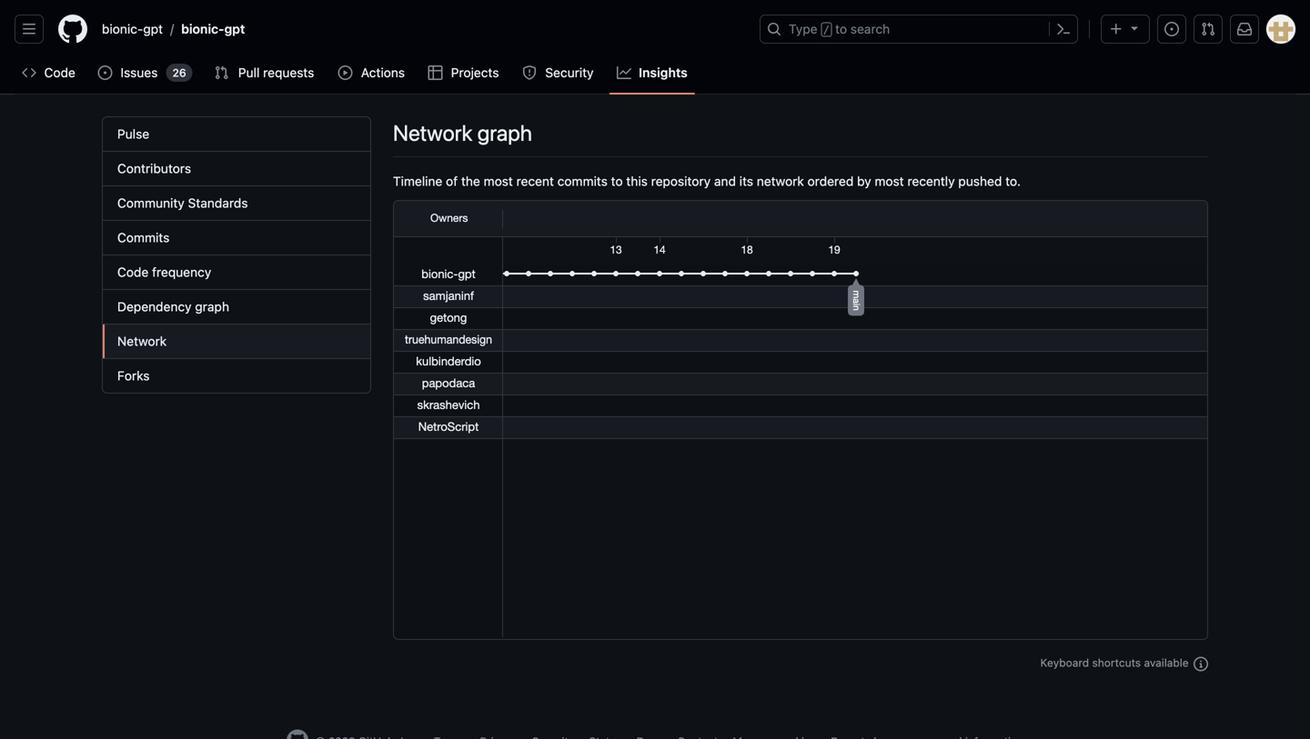 Task type: locate. For each thing, give the bounding box(es) containing it.
1 vertical spatial network
[[117, 334, 167, 349]]

code down commits
[[117, 265, 149, 280]]

0 horizontal spatial bionic-gpt link
[[95, 15, 170, 44]]

graph
[[478, 120, 532, 146], [195, 299, 229, 314]]

1 vertical spatial to
[[611, 174, 623, 189]]

insights element
[[102, 116, 371, 394]]

most
[[484, 174, 513, 189], [875, 174, 904, 189]]

1 gpt from the left
[[143, 21, 163, 36]]

to left search
[[836, 21, 847, 36]]

issue opened image left issues
[[98, 66, 112, 80]]

0 vertical spatial graph
[[478, 120, 532, 146]]

network inside network link
[[117, 334, 167, 349]]

0 vertical spatial code
[[44, 65, 75, 80]]

keyboard shortcuts available
[[1041, 657, 1192, 670]]

and
[[714, 174, 736, 189]]

gpt up git pull request icon
[[224, 21, 245, 36]]

graph up recent
[[478, 120, 532, 146]]

network link
[[103, 325, 370, 359]]

0 horizontal spatial network
[[117, 334, 167, 349]]

type / to search
[[789, 21, 890, 36]]

0 horizontal spatial /
[[170, 21, 174, 36]]

1 horizontal spatial network
[[393, 120, 473, 146]]

list
[[95, 15, 749, 44]]

pull requests
[[238, 65, 314, 80]]

contributors
[[117, 161, 191, 176]]

code frequency link
[[103, 256, 370, 290]]

notifications image
[[1238, 22, 1252, 36]]

1 horizontal spatial homepage image
[[287, 730, 308, 740]]

1 horizontal spatial graph
[[478, 120, 532, 146]]

1 horizontal spatial /
[[823, 24, 830, 36]]

1 vertical spatial issue opened image
[[98, 66, 112, 80]]

bionic-
[[102, 21, 143, 36], [181, 21, 224, 36]]

code for code frequency
[[117, 265, 149, 280]]

0 vertical spatial issue opened image
[[1165, 22, 1179, 36]]

insights
[[639, 65, 688, 80]]

network up forks
[[117, 334, 167, 349]]

issue opened image for git pull request image
[[1165, 22, 1179, 36]]

code for code
[[44, 65, 75, 80]]

issue opened image for git pull request icon
[[98, 66, 112, 80]]

search
[[851, 21, 890, 36]]

0 horizontal spatial graph
[[195, 299, 229, 314]]

1 horizontal spatial issue opened image
[[1165, 22, 1179, 36]]

network up the timeline
[[393, 120, 473, 146]]

standards
[[188, 196, 248, 211]]

0 horizontal spatial most
[[484, 174, 513, 189]]

0 vertical spatial to
[[836, 21, 847, 36]]

gpt up issues
[[143, 21, 163, 36]]

community standards
[[117, 196, 248, 211]]

issue opened image
[[1165, 22, 1179, 36], [98, 66, 112, 80]]

most right the by on the right top of page
[[875, 174, 904, 189]]

graph for dependency graph
[[195, 299, 229, 314]]

command palette image
[[1057, 22, 1071, 36]]

1 horizontal spatial bionic-gpt link
[[174, 15, 252, 44]]

homepage image
[[58, 15, 87, 44], [287, 730, 308, 740]]

1 vertical spatial graph
[[195, 299, 229, 314]]

0 vertical spatial homepage image
[[58, 15, 87, 44]]

dependency
[[117, 299, 192, 314]]

projects link
[[421, 59, 508, 86]]

bionic- up issues
[[102, 21, 143, 36]]

bionic-gpt link up issues
[[95, 15, 170, 44]]

to left the this
[[611, 174, 623, 189]]

dependency graph
[[117, 299, 229, 314]]

code
[[44, 65, 75, 80], [117, 265, 149, 280]]

keyboard shortcuts available button
[[1041, 655, 1209, 672]]

network
[[757, 174, 804, 189]]

triangle down image
[[1128, 20, 1142, 35]]

issue opened image left git pull request image
[[1165, 22, 1179, 36]]

/ right type
[[823, 24, 830, 36]]

/ up 26
[[170, 21, 174, 36]]

0 horizontal spatial code
[[44, 65, 75, 80]]

gpt
[[143, 21, 163, 36], [224, 21, 245, 36]]

commits
[[117, 230, 170, 245]]

/
[[170, 21, 174, 36], [823, 24, 830, 36]]

table image
[[428, 66, 443, 80]]

1 bionic- from the left
[[102, 21, 143, 36]]

type
[[789, 21, 818, 36]]

bionic-gpt link
[[95, 15, 170, 44], [174, 15, 252, 44]]

1 horizontal spatial most
[[875, 174, 904, 189]]

bionic-gpt link up git pull request icon
[[174, 15, 252, 44]]

1 horizontal spatial gpt
[[224, 21, 245, 36]]

the
[[461, 174, 480, 189]]

shortcuts
[[1093, 657, 1141, 670]]

code right code icon
[[44, 65, 75, 80]]

graph inside 'insights' element
[[195, 299, 229, 314]]

code frequency
[[117, 265, 211, 280]]

0 vertical spatial network
[[393, 120, 473, 146]]

network
[[393, 120, 473, 146], [117, 334, 167, 349]]

its
[[740, 174, 754, 189]]

git pull request image
[[215, 66, 229, 80]]

shield image
[[522, 66, 537, 80]]

bionic- up git pull request icon
[[181, 21, 224, 36]]

0 horizontal spatial issue opened image
[[98, 66, 112, 80]]

most right the
[[484, 174, 513, 189]]

1 horizontal spatial to
[[836, 21, 847, 36]]

plus image
[[1109, 22, 1124, 36]]

projects
[[451, 65, 499, 80]]

0 horizontal spatial bionic-
[[102, 21, 143, 36]]

graph down code frequency link
[[195, 299, 229, 314]]

1 horizontal spatial code
[[117, 265, 149, 280]]

code inside 'insights' element
[[117, 265, 149, 280]]

pull requests link
[[207, 59, 324, 86]]

1 vertical spatial code
[[117, 265, 149, 280]]

to
[[836, 21, 847, 36], [611, 174, 623, 189]]

1 horizontal spatial bionic-
[[181, 21, 224, 36]]

1 most from the left
[[484, 174, 513, 189]]

0 horizontal spatial gpt
[[143, 21, 163, 36]]

pulse
[[117, 127, 149, 142]]

1 vertical spatial homepage image
[[287, 730, 308, 740]]



Task type: vqa. For each thing, say whether or not it's contained in the screenshot.
git pull request image
yes



Task type: describe. For each thing, give the bounding box(es) containing it.
network graph
[[393, 120, 532, 146]]

by
[[857, 174, 872, 189]]

2 gpt from the left
[[224, 21, 245, 36]]

forks link
[[103, 359, 370, 393]]

available
[[1144, 657, 1189, 670]]

recently
[[908, 174, 955, 189]]

community
[[117, 196, 185, 211]]

2 most from the left
[[875, 174, 904, 189]]

play image
[[338, 66, 353, 80]]

/ inside bionic-gpt / bionic-gpt
[[170, 21, 174, 36]]

contributors link
[[103, 152, 370, 187]]

forks
[[117, 369, 150, 384]]

git pull request image
[[1201, 22, 1216, 36]]

graph for network graph
[[478, 120, 532, 146]]

actions link
[[331, 59, 413, 86]]

timeline of the most recent commits to this repository and its network ordered by most recently pushed to.
[[393, 174, 1021, 189]]

list containing bionic-gpt / bionic-gpt
[[95, 15, 749, 44]]

network for network
[[117, 334, 167, 349]]

community standards link
[[103, 187, 370, 221]]

1 bionic-gpt link from the left
[[95, 15, 170, 44]]

timeline
[[393, 174, 443, 189]]

commits link
[[103, 221, 370, 256]]

pushed
[[959, 174, 1002, 189]]

frequency
[[152, 265, 211, 280]]

to.
[[1006, 174, 1021, 189]]

requests
[[263, 65, 314, 80]]

/ inside type / to search
[[823, 24, 830, 36]]

issues
[[121, 65, 158, 80]]

security
[[545, 65, 594, 80]]

dependency graph link
[[103, 290, 370, 325]]

network for network graph
[[393, 120, 473, 146]]

2 bionic-gpt link from the left
[[174, 15, 252, 44]]

ordered
[[808, 174, 854, 189]]

2 bionic- from the left
[[181, 21, 224, 36]]

of
[[446, 174, 458, 189]]

26
[[172, 66, 186, 79]]

0 horizontal spatial homepage image
[[58, 15, 87, 44]]

code link
[[15, 59, 83, 86]]

info image
[[1194, 657, 1209, 672]]

0 horizontal spatial to
[[611, 174, 623, 189]]

code image
[[22, 66, 36, 80]]

bionic-gpt / bionic-gpt
[[102, 21, 245, 36]]

keyboard
[[1041, 657, 1089, 670]]

insights link
[[610, 59, 695, 86]]

this
[[626, 174, 648, 189]]

repository
[[651, 174, 711, 189]]

security link
[[515, 59, 603, 86]]

pull
[[238, 65, 260, 80]]

recent
[[517, 174, 554, 189]]

actions
[[361, 65, 405, 80]]

pulse link
[[103, 117, 370, 152]]

commits
[[558, 174, 608, 189]]

graph image
[[617, 66, 632, 80]]



